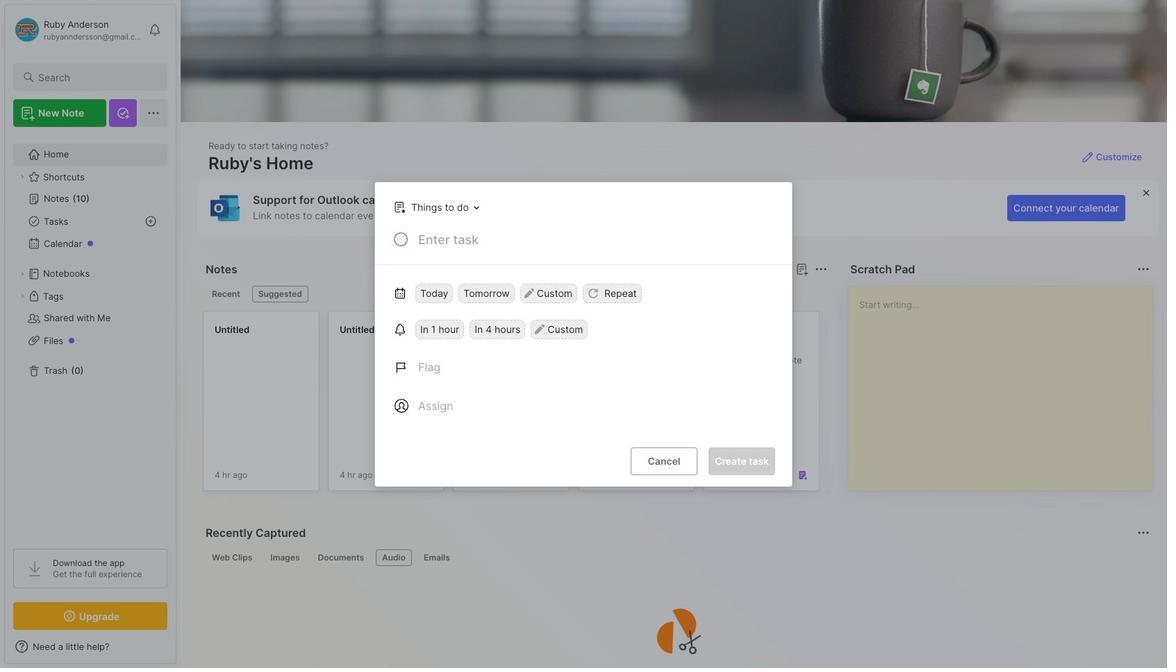 Task type: describe. For each thing, give the bounding box(es) containing it.
2 tab list from the top
[[206, 550, 1148, 567]]

expand tags image
[[18, 292, 26, 301]]

Go to note or move task field
[[387, 197, 484, 217]]

tree inside main element
[[5, 135, 176, 537]]

expand notebooks image
[[18, 270, 26, 279]]

Start writing… text field
[[859, 287, 1152, 480]]

none search field inside main element
[[38, 69, 155, 85]]



Task type: locate. For each thing, give the bounding box(es) containing it.
None search field
[[38, 69, 155, 85]]

tab
[[206, 286, 246, 303], [252, 286, 308, 303], [206, 550, 259, 567], [264, 550, 306, 567], [312, 550, 370, 567], [376, 550, 412, 567], [417, 550, 456, 567]]

1 tab list from the top
[[206, 286, 825, 303]]

Enter task text field
[[417, 231, 775, 255]]

tab list
[[206, 286, 825, 303], [206, 550, 1148, 567]]

main element
[[0, 0, 181, 669]]

0 vertical spatial tab list
[[206, 286, 825, 303]]

tree
[[5, 135, 176, 537]]

Search text field
[[38, 71, 155, 84]]

1 vertical spatial tab list
[[206, 550, 1148, 567]]

row group
[[203, 311, 1167, 500]]



Task type: vqa. For each thing, say whether or not it's contained in the screenshot.
Sort options 'field'
no



